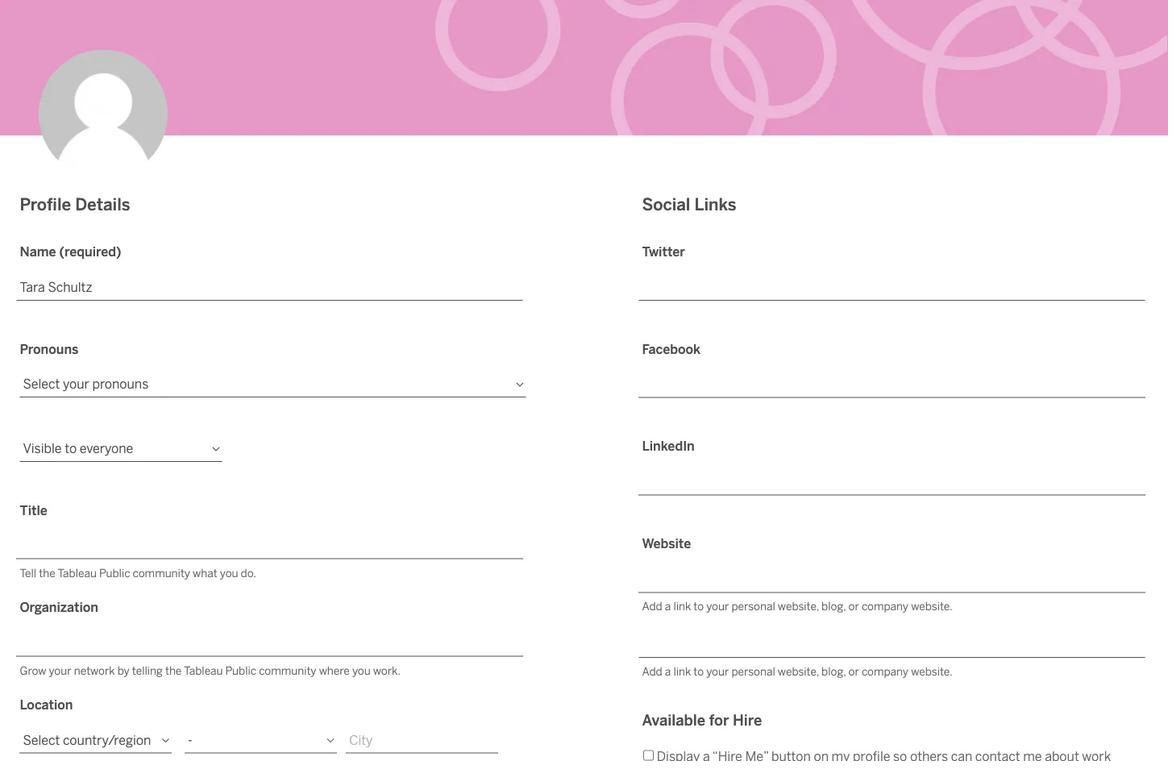 Task type: vqa. For each thing, say whether or not it's contained in the screenshot.
UP-
no



Task type: describe. For each thing, give the bounding box(es) containing it.
show me link
[[875, 83, 932, 99]]

tell
[[20, 566, 36, 580]]

for
[[709, 712, 729, 729]]

want to take your data skills to the next level? connect with the tableau community to accelerate your learning. show me →
[[221, 83, 947, 99]]

2 workbook thumbnail image from the left
[[316, 505, 575, 666]]

1 horizontal spatial community
[[259, 664, 317, 677]]

1 website. from the top
[[911, 600, 953, 613]]

me
[[912, 83, 932, 99]]

name (required)
[[20, 244, 121, 259]]

facebook
[[642, 341, 701, 357]]

title
[[20, 503, 47, 518]]

0 vertical spatial tara
[[39, 291, 111, 335]]

dialog containing profile details
[[0, 0, 1168, 761]]

2 company from the top
[[862, 665, 909, 678]]

2 blog, from the top
[[822, 665, 846, 678]]

1 blog, from the top
[[822, 600, 846, 613]]

1 horizontal spatial you
[[352, 664, 371, 677]]

level?
[[454, 83, 487, 99]]

0 vertical spatial community
[[133, 566, 190, 580]]

do.
[[241, 566, 256, 580]]

details
[[75, 194, 130, 214]]

social
[[642, 194, 691, 214]]

the left next
[[403, 83, 423, 99]]

→
[[935, 83, 947, 99]]

customize banner button
[[1003, 129, 1152, 154]]

0 horizontal spatial you
[[220, 566, 238, 580]]

hire
[[733, 712, 762, 729]]

1 vertical spatial schultz
[[81, 710, 125, 725]]

customize banner
[[1023, 134, 1132, 149]]

show
[[875, 83, 909, 99]]

1 personal from the top
[[732, 600, 776, 613]]

website
[[642, 536, 691, 552]]

1 company from the top
[[862, 600, 909, 613]]

twitter
[[642, 244, 685, 259]]

location
[[20, 697, 73, 713]]

2 personal from the top
[[732, 665, 776, 678]]

2 add a link to your personal website, blog, or company website. field from the top
[[639, 632, 1145, 658]]

2 avatar image from the top
[[39, 157, 168, 286]]

with
[[543, 83, 568, 99]]

2 vertical spatial tableau
[[184, 664, 223, 677]]

1 website, from the top
[[778, 600, 819, 613]]

1 vertical spatial tara schultz
[[52, 710, 125, 725]]

work.
[[373, 664, 401, 677]]

linkedin
[[642, 439, 695, 454]]

pronouns
[[20, 341, 79, 357]]

organization
[[20, 600, 98, 615]]

Display a "Hire Me" button on my profile so others can contact me about work opportunities. checkbox
[[644, 750, 654, 761]]

1 add a link to your personal website, blog, or company website. field from the top
[[639, 566, 1145, 593]]

want
[[221, 83, 251, 99]]

the right tell
[[39, 566, 55, 580]]

social links
[[642, 194, 737, 214]]

connect
[[490, 83, 540, 99]]

logo image
[[39, 38, 158, 59]]

Facebook field
[[639, 372, 1145, 398]]

2 add from the top
[[642, 665, 663, 678]]

next
[[425, 83, 451, 99]]

learning.
[[822, 83, 873, 99]]

City field
[[346, 728, 498, 753]]

0 vertical spatial tara schultz
[[39, 291, 246, 335]]

Twitter field
[[639, 274, 1145, 301]]



Task type: locate. For each thing, give the bounding box(es) containing it.
1 vertical spatial company
[[862, 665, 909, 678]]

Name (required) field
[[17, 274, 523, 301]]

0 horizontal spatial community
[[133, 566, 190, 580]]

1 vertical spatial public
[[225, 664, 256, 677]]

what
[[193, 566, 217, 580]]

grow
[[20, 664, 46, 677]]

1 workbook thumbnail image from the left
[[40, 505, 299, 666]]

1 vertical spatial add
[[642, 665, 663, 678]]

0 vertical spatial public
[[99, 566, 130, 580]]

1 add a link to your personal website, blog, or company website. from the top
[[642, 600, 953, 613]]

add
[[642, 600, 663, 613], [642, 665, 663, 678]]

the right the with
[[571, 83, 590, 99]]

1 vertical spatial a
[[665, 665, 671, 678]]

link
[[674, 600, 691, 613], [674, 665, 691, 678]]

0 vertical spatial schultz
[[119, 291, 246, 335]]

0 horizontal spatial tableau
[[58, 566, 97, 580]]

you left 'do.'
[[220, 566, 238, 580]]

0 vertical spatial link
[[674, 600, 691, 613]]

Grow your network by telling the Tableau Public community where you work. field
[[17, 630, 523, 657]]

the right the telling
[[165, 664, 182, 677]]

you
[[220, 566, 238, 580], [352, 664, 371, 677]]

accelerate
[[728, 83, 790, 99]]

1 horizontal spatial workbook thumbnail image
[[316, 505, 575, 666]]

0 vertical spatial tableau
[[593, 83, 638, 99]]

1 horizontal spatial tableau
[[184, 664, 223, 677]]

community left what
[[133, 566, 190, 580]]

2 website. from the top
[[911, 665, 953, 678]]

tableau up tara schultz link
[[184, 664, 223, 677]]

1 vertical spatial website,
[[778, 665, 819, 678]]

you left work. on the bottom of page
[[352, 664, 371, 677]]

website.
[[911, 600, 953, 613], [911, 665, 953, 678]]

1 vertical spatial tara
[[52, 710, 78, 725]]

community
[[133, 566, 190, 580], [259, 664, 317, 677]]

0 vertical spatial website,
[[778, 600, 819, 613]]

LinkedIn field
[[639, 469, 1145, 495]]

0 vertical spatial personal
[[732, 600, 776, 613]]

tara schultz link
[[52, 701, 286, 727]]

grow your network by telling the tableau public community where you work.
[[20, 664, 401, 677]]

(required)
[[59, 244, 121, 259]]

workbook thumbnail image
[[40, 505, 299, 666], [316, 505, 575, 666]]

a up "available" on the right
[[665, 665, 671, 678]]

community
[[641, 83, 710, 99]]

0 vertical spatial a
[[665, 600, 671, 613]]

0 horizontal spatial workbook thumbnail image
[[40, 505, 299, 666]]

1 avatar image from the top
[[39, 49, 168, 178]]

1 vertical spatial you
[[352, 664, 371, 677]]

2 website, from the top
[[778, 665, 819, 678]]

add down website
[[642, 600, 663, 613]]

1 vertical spatial website.
[[911, 665, 953, 678]]

available
[[642, 712, 705, 729]]

tableau up organization
[[58, 566, 97, 580]]

tableau
[[593, 83, 638, 99], [58, 566, 97, 580], [184, 664, 223, 677]]

personal
[[732, 600, 776, 613], [732, 665, 776, 678]]

Add a link to your personal website, blog, or company website. field
[[639, 566, 1145, 593], [639, 632, 1145, 658]]

1 or from the top
[[849, 600, 859, 613]]

1 a from the top
[[665, 600, 671, 613]]

1 vertical spatial add a link to your personal website, blog, or company website. field
[[639, 632, 1145, 658]]

2 add a link to your personal website, blog, or company website. from the top
[[642, 665, 953, 678]]

a down website
[[665, 600, 671, 613]]

Tell the Tableau Public community what you do. field
[[17, 533, 523, 559]]

profile details
[[20, 194, 130, 214]]

1 vertical spatial link
[[674, 665, 691, 678]]

company
[[862, 600, 909, 613], [862, 665, 909, 678]]

customize
[[1023, 134, 1086, 149]]

your
[[298, 83, 324, 99], [793, 83, 819, 99], [707, 600, 729, 613], [49, 664, 71, 677], [707, 665, 729, 678]]

or
[[849, 600, 859, 613], [849, 665, 859, 678]]

0 vertical spatial you
[[220, 566, 238, 580]]

the
[[403, 83, 423, 99], [571, 83, 590, 99], [39, 566, 55, 580], [165, 664, 182, 677]]

go to search image
[[1091, 40, 1149, 60]]

0 vertical spatial company
[[862, 600, 909, 613]]

tara
[[39, 291, 111, 335], [52, 710, 78, 725]]

available for hire
[[642, 712, 762, 729]]

schultz
[[119, 291, 246, 335], [81, 710, 125, 725]]

tara up pronouns
[[39, 291, 111, 335]]

skills
[[356, 83, 385, 99]]

0 vertical spatial blog,
[[822, 600, 846, 613]]

1 vertical spatial community
[[259, 664, 317, 677]]

0 vertical spatial add a link to your personal website, blog, or company website. field
[[639, 566, 1145, 593]]

0 vertical spatial website.
[[911, 600, 953, 613]]

telling
[[132, 664, 163, 677]]

1 vertical spatial add a link to your personal website, blog, or company website.
[[642, 665, 953, 678]]

1 vertical spatial blog,
[[822, 665, 846, 678]]

1 horizontal spatial public
[[225, 664, 256, 677]]

1 link from the top
[[674, 600, 691, 613]]

2 a from the top
[[665, 665, 671, 678]]

name
[[20, 244, 56, 259]]

community down grow your network by telling the tableau public community where you work. field
[[259, 664, 317, 677]]

blog,
[[822, 600, 846, 613], [822, 665, 846, 678]]

avatar image
[[39, 49, 168, 178], [39, 157, 168, 286]]

links
[[695, 194, 737, 214]]

network
[[74, 664, 115, 677]]

1 add from the top
[[642, 600, 663, 613]]

where
[[319, 664, 350, 677]]

profile
[[20, 194, 71, 214]]

data
[[327, 83, 353, 99]]

dialog
[[0, 0, 1168, 761]]

tell the tableau public community what you do.
[[20, 566, 256, 580]]

1 vertical spatial or
[[849, 665, 859, 678]]

link up "available" on the right
[[674, 665, 691, 678]]

public
[[99, 566, 130, 580], [225, 664, 256, 677]]

2 or from the top
[[849, 665, 859, 678]]

add up "available" on the right
[[642, 665, 663, 678]]

website,
[[778, 600, 819, 613], [778, 665, 819, 678]]

2 horizontal spatial tableau
[[593, 83, 638, 99]]

by
[[117, 664, 130, 677]]

tara schultz
[[39, 291, 246, 335], [52, 710, 125, 725]]

take
[[269, 83, 295, 99]]

link down website
[[674, 600, 691, 613]]

add a link to your personal website, blog, or company website.
[[642, 600, 953, 613], [642, 665, 953, 678]]

1 vertical spatial tableau
[[58, 566, 97, 580]]

2 link from the top
[[674, 665, 691, 678]]

a
[[665, 600, 671, 613], [665, 665, 671, 678]]

to
[[254, 83, 266, 99], [388, 83, 400, 99], [713, 83, 725, 99], [694, 600, 704, 613], [694, 665, 704, 678]]

tara down network
[[52, 710, 78, 725]]

tableau right the with
[[593, 83, 638, 99]]

0 horizontal spatial public
[[99, 566, 130, 580]]

banner
[[1089, 134, 1132, 149]]

1 vertical spatial personal
[[732, 665, 776, 678]]

0 vertical spatial or
[[849, 600, 859, 613]]

0 vertical spatial add
[[642, 600, 663, 613]]

0 vertical spatial add a link to your personal website, blog, or company website.
[[642, 600, 953, 613]]



